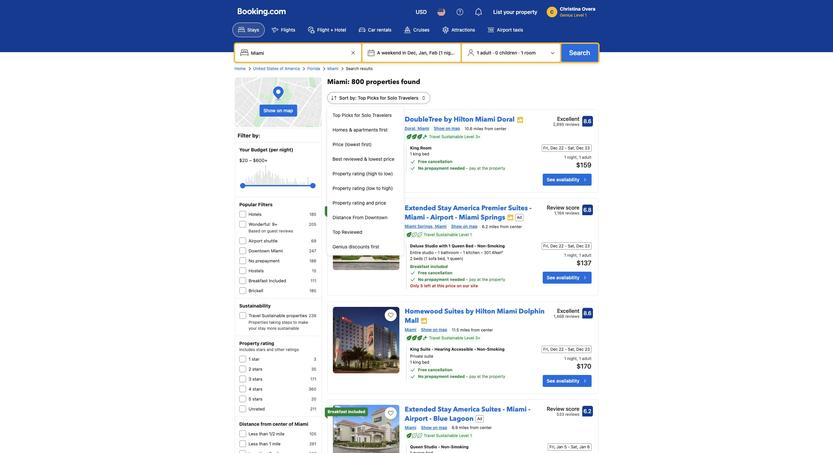Task type: describe. For each thing, give the bounding box(es) containing it.
no prepayment needed – pay at the property for hilton
[[418, 166, 506, 171]]

no down the 1 king bed
[[418, 166, 424, 171]]

show on map for extended stay america suites - miami - airport - blue lagoon
[[421, 426, 448, 431]]

– up our
[[466, 277, 469, 282]]

top reviewed button
[[327, 225, 404, 240]]

room
[[525, 50, 536, 56]]

found
[[401, 78, 421, 87]]

flight + hotel
[[317, 27, 346, 33]]

flight
[[317, 27, 329, 33]]

1 horizontal spatial your
[[504, 9, 515, 15]]

1 vertical spatial of
[[289, 422, 294, 428]]

1,164
[[555, 211, 565, 216]]

2 stars
[[249, 367, 263, 372]]

rating for (high
[[353, 171, 365, 177]]

sort by: top picks for solo travelers
[[339, 95, 419, 101]]

69
[[311, 239, 317, 244]]

miles for premier
[[489, 225, 499, 230]]

261
[[310, 442, 317, 447]]

3 • from the left
[[481, 251, 483, 256]]

Where are you going? field
[[248, 47, 349, 59]]

0 vertical spatial price
[[384, 156, 395, 162]]

sustainable for homewood suites by hilton miami dolphin mall
[[442, 336, 464, 341]]

211
[[310, 407, 317, 412]]

king room link
[[410, 145, 523, 151]]

1 horizontal spatial picks
[[367, 95, 379, 101]]

1 horizontal spatial travelers
[[399, 95, 419, 101]]

9+
[[272, 222, 278, 227]]

top for picks
[[333, 112, 341, 118]]

23 for dolphin
[[585, 347, 590, 352]]

to inside travel sustainable properties 238 properties taking steps to make your stay more sustainable
[[293, 321, 297, 325]]

2 no prepayment needed – pay at the property from the top
[[418, 277, 506, 282]]

see availability for dolphin
[[547, 379, 580, 384]]

level for hilton
[[465, 336, 475, 341]]

studio for airport
[[425, 244, 438, 249]]

breakfast included
[[249, 279, 286, 284]]

cancellation for doubletree
[[428, 159, 453, 164]]

shuttle
[[264, 239, 278, 244]]

1 see availability link from the top
[[543, 174, 592, 186]]

– down king room link
[[466, 166, 469, 171]]

reviews for review score 533 reviews
[[566, 413, 580, 418]]

center for -
[[510, 225, 522, 230]]

brickell
[[249, 289, 263, 294]]

results
[[360, 66, 373, 71]]

taking
[[269, 321, 281, 325]]

1 vertical spatial price
[[376, 200, 386, 206]]

review score element for extended stay america suites - miami - airport - blue lagoon
[[547, 406, 580, 414]]

prepayment down suite
[[425, 375, 449, 380]]

1 vertical spatial non-
[[477, 347, 487, 352]]

188
[[310, 259, 317, 264]]

2 the from the top
[[482, 277, 488, 282]]

1 vertical spatial downtown
[[249, 249, 270, 254]]

scored 8.6 element for homewood suites by hilton miami dolphin mall
[[583, 308, 593, 319]]

hotels
[[249, 212, 262, 217]]

1 vertical spatial ad
[[478, 417, 483, 422]]

2 vertical spatial non-
[[441, 445, 451, 450]]

0 horizontal spatial hilton
[[454, 115, 474, 124]]

prepayment down the 1 king bed
[[425, 166, 449, 171]]

1 king bed
[[410, 152, 430, 157]]

3 for 3 stars
[[249, 377, 251, 382]]

property inside list your property link
[[516, 9, 538, 15]]

entire studio • 1 bathroom • 1 kitchen • 301.4feet² 2 beds (1 sofa bed, 1 queen) breakfast included
[[410, 251, 503, 269]]

free cancellation for homewood
[[418, 368, 453, 373]]

185 for brickell
[[310, 289, 317, 294]]

0 vertical spatial queen
[[452, 244, 465, 249]]

extended for -
[[405, 204, 436, 213]]

6.9
[[452, 426, 458, 431]]

studio for -
[[424, 445, 437, 450]]

– right $20
[[249, 158, 252, 163]]

properties for 800
[[366, 78, 400, 87]]

stay for -
[[438, 204, 452, 213]]

properties
[[249, 321, 268, 325]]

breakfast included for extended stay america suites - miami - airport - blue lagoon
[[328, 410, 366, 415]]

238
[[309, 314, 317, 319]]

usd button
[[412, 4, 431, 20]]

hilton inside homewood suites by hilton miami dolphin mall
[[476, 307, 496, 316]]

breakfast inside entire studio • 1 bathroom • 1 kitchen • 301.4feet² 2 beds (1 sofa bed, 1 queen) breakfast included
[[410, 264, 430, 269]]

sat, left "6"
[[571, 445, 579, 450]]

to for (low
[[377, 186, 381, 191]]

reviews for based on guest reviews
[[279, 229, 293, 234]]

rentals
[[377, 27, 392, 33]]

property for property rating and price
[[333, 200, 351, 206]]

360
[[309, 387, 317, 392]]

fri, dec 22 - sat, dec 23 for homewood suites by hilton miami dolphin mall
[[544, 347, 590, 352]]

prepayment up the this
[[425, 277, 449, 282]]

excellent 1,468 reviews
[[554, 308, 580, 319]]

0 vertical spatial non-
[[478, 244, 488, 249]]

jan,
[[419, 50, 428, 56]]

from for -
[[500, 225, 509, 230]]

level for suites
[[459, 434, 469, 439]]

reviews for review score 1,164 reviews
[[566, 211, 580, 216]]

best reviewed & lowest price
[[333, 156, 395, 162]]

, for dolphin
[[577, 357, 578, 362]]

travel inside travel sustainable properties 238 properties taking steps to make your stay more sustainable
[[249, 314, 261, 319]]

show on map button
[[260, 105, 297, 117]]

rating for and
[[353, 200, 365, 206]]

list your property
[[494, 9, 538, 15]]

show on map inside show on map button
[[264, 108, 293, 113]]

show inside button
[[264, 108, 276, 113]]

united
[[253, 66, 266, 71]]

, inside 1 night , 1 adult $159
[[577, 155, 578, 160]]

king for homewood suites by hilton miami dolphin mall
[[410, 347, 419, 352]]

fri, for extended stay america premier suites - miami - airport - miami springs
[[544, 244, 550, 249]]

a weekend in dec, jan, feb (1 night) button
[[375, 47, 458, 59]]

booking.com image
[[238, 8, 286, 16]]

stars for 3 stars
[[253, 377, 263, 382]]

0 horizontal spatial of
[[280, 66, 284, 71]]

downtown inside button
[[365, 215, 388, 221]]

travel sustainable properties 238 properties taking steps to make your stay more sustainable
[[249, 314, 317, 331]]

genius inside button
[[333, 244, 348, 250]]

bed
[[466, 244, 474, 249]]

property rating and price button
[[327, 196, 404, 211]]

2 • from the left
[[460, 251, 462, 256]]

breakfast included for extended stay america premier suites - miami - airport - miami springs
[[328, 208, 366, 213]]

4 stars
[[249, 387, 263, 392]]

suites inside extended stay america premier suites - miami - airport - miami springs
[[509, 204, 528, 213]]

genius discounts first button
[[327, 240, 404, 255]]

sat, for extended stay america premier suites - miami - airport - miami springs
[[568, 244, 576, 249]]

car rentals link
[[353, 23, 397, 37]]

1 availability from the top
[[557, 177, 580, 183]]

2 needed from the top
[[450, 277, 465, 282]]

1 23 from the top
[[585, 146, 590, 151]]

reviews inside the excellent 2,895 reviews
[[566, 122, 580, 127]]

0 vertical spatial america
[[285, 66, 300, 71]]

list
[[494, 9, 503, 15]]

from up less than 1/2 mile
[[261, 422, 272, 428]]

show for doubletree by hilton miami doral
[[434, 126, 445, 131]]

& inside button
[[364, 156, 368, 162]]

private suite 1 king bed
[[410, 354, 434, 365]]

171
[[311, 377, 317, 382]]

1 • from the left
[[435, 251, 437, 256]]

property rating and price
[[333, 200, 386, 206]]

0 horizontal spatial night)
[[280, 147, 294, 153]]

0 horizontal spatial this property is part of our preferred partner program. it's committed to providing excellent service and good value. it'll pay us a higher commission if you make a booking. image
[[421, 318, 428, 325]]

usd
[[416, 9, 427, 15]]

price (lowest first)
[[333, 142, 372, 147]]

2 free from the top
[[418, 271, 427, 276]]

0 horizontal spatial 5
[[249, 397, 251, 402]]

king room
[[410, 146, 432, 151]]

11.5
[[452, 328, 459, 333]]

show on map for homewood suites by hilton miami dolphin mall
[[421, 328, 448, 333]]

0 horizontal spatial queen
[[410, 445, 423, 450]]

deluxe studio with 1 queen bed - non-smoking
[[410, 244, 505, 249]]

(1 inside entire studio • 1 bathroom • 1 kitchen • 301.4feet² 2 beds (1 sofa bed, 1 queen) breakfast included
[[424, 256, 428, 261]]

$600+
[[253, 158, 268, 163]]

at right the left
[[432, 284, 436, 289]]

2,895
[[554, 122, 565, 127]]

night for dolphin
[[568, 357, 577, 362]]

no down private suite 1 king bed
[[418, 375, 424, 380]]

property for property rating (high to low)
[[333, 171, 351, 177]]

hearing
[[435, 347, 451, 352]]

mall
[[405, 317, 419, 326]]

$20 – $600+
[[239, 158, 268, 163]]

solo inside button
[[362, 112, 371, 118]]

reviewed
[[342, 230, 363, 235]]

800
[[352, 78, 364, 87]]

stars inside property rating includes stars and other ratings
[[256, 348, 266, 353]]

miles for miami
[[474, 126, 484, 131]]

travel sustainable level 3+ for suites
[[429, 336, 481, 341]]

adult for extended stay america premier suites - miami - airport - miami springs
[[582, 253, 592, 258]]

1 king from the top
[[413, 152, 421, 157]]

distance from downtown
[[333, 215, 388, 221]]

king for doubletree by hilton miami doral
[[410, 146, 419, 151]]

taxis
[[513, 27, 524, 33]]

travel for extended stay america premier suites - miami - airport - miami springs
[[424, 233, 435, 238]]

2 free cancellation from the top
[[418, 271, 453, 276]]

home
[[235, 66, 246, 71]]

2 cancellation from the top
[[428, 271, 453, 276]]

sustainable
[[278, 326, 299, 331]]

1 vertical spatial smoking
[[487, 347, 505, 352]]

kitchen
[[466, 251, 480, 256]]

1 horizontal spatial ad
[[517, 215, 522, 220]]

2 jan from the left
[[580, 445, 587, 450]]

fri, dec 22 - sat, dec 23 for doubletree by hilton miami doral
[[544, 146, 590, 151]]

scored 6.8 element
[[583, 205, 593, 216]]

doubletree by hilton miami doral link
[[405, 112, 515, 124]]

only 5 left at this price on our site
[[410, 284, 478, 289]]

22 for homewood suites by hilton miami dolphin mall
[[559, 347, 564, 352]]

1 bed from the top
[[422, 152, 430, 157]]

see for dolphin
[[547, 379, 556, 384]]

$20
[[239, 158, 248, 163]]

accessible
[[452, 347, 473, 352]]

$137
[[577, 259, 592, 267]]

less than 1/2 mile
[[249, 432, 285, 437]]

2 pay from the top
[[470, 277, 476, 282]]

at down king suite - hearing accessible - non-smoking link
[[478, 375, 481, 380]]

2 horizontal spatial 5
[[565, 445, 567, 450]]

by inside homewood suites by hilton miami dolphin mall
[[466, 307, 474, 316]]

included inside entire studio • 1 bathroom • 1 kitchen • 301.4feet² 2 beds (1 sofa bed, 1 queen) breakfast included
[[431, 264, 448, 269]]

1 night , 1 adult $170
[[565, 357, 592, 371]]

1 horizontal spatial solo
[[388, 95, 397, 101]]

america for extended stay america premier suites - miami - airport - miami springs
[[453, 204, 480, 213]]

queen studio - non-smoking link
[[410, 445, 523, 451]]

night) inside button
[[444, 50, 457, 56]]

(low
[[366, 186, 375, 191]]

night inside 1 night , 1 adult $159
[[568, 155, 577, 160]]

private
[[410, 354, 423, 359]]

guest
[[267, 229, 278, 234]]

united states of america
[[253, 66, 300, 71]]

, for -
[[577, 253, 578, 258]]

2 vertical spatial smoking
[[451, 445, 469, 450]]

based on guest reviews
[[249, 229, 293, 234]]

discounts
[[349, 244, 370, 250]]

miami inside homewood suites by hilton miami dolphin mall
[[497, 307, 517, 316]]

sustainable inside travel sustainable properties 238 properties taking steps to make your stay more sustainable
[[262, 314, 285, 319]]

map for doubletree by hilton miami doral
[[452, 126, 460, 131]]

less for less than 1/2 mile
[[249, 432, 258, 437]]

wonderful: 9+
[[249, 222, 278, 227]]

other
[[275, 348, 285, 353]]

high)
[[382, 186, 393, 191]]

1 see availability from the top
[[547, 177, 580, 183]]

stay
[[258, 326, 266, 331]]

search results updated. miami: 800 properties found. element
[[328, 78, 599, 87]]

your account menu christina overa genius level 1 element
[[547, 3, 599, 18]]

united states of america link
[[253, 66, 300, 72]]

show on map for extended stay america premier suites - miami - airport - miami springs
[[452, 224, 478, 229]]

airport left taxis
[[497, 27, 512, 33]]

airport inside extended stay america premier suites - miami - airport - miami springs
[[431, 213, 454, 222]]

breakfast down 'property rating and price'
[[328, 208, 347, 213]]

0 vertical spatial top
[[358, 95, 366, 101]]

sat, for doubletree by hilton miami doral
[[568, 146, 576, 151]]

reviews inside excellent 1,468 reviews
[[566, 314, 580, 319]]

cancellation for homewood
[[428, 368, 453, 373]]

reviewed
[[344, 156, 363, 162]]

excellent for homewood suites by hilton miami dolphin mall
[[558, 308, 580, 314]]

1 horizontal spatial this property is part of our preferred partner program. it's committed to providing excellent service and good value. it'll pay us a higher commission if you make a booking. image
[[508, 215, 514, 221]]

states
[[267, 66, 279, 71]]

availability for dolphin
[[557, 379, 580, 384]]

3+ for miami
[[476, 134, 481, 139]]

no up only at the bottom of page
[[418, 277, 424, 282]]



Task type: vqa. For each thing, say whether or not it's contained in the screenshot.
the topmost availability
yes



Task type: locate. For each thing, give the bounding box(es) containing it.
c
[[551, 9, 554, 15]]

genius down christina
[[560, 13, 573, 18]]

map inside button
[[284, 108, 293, 113]]

cancellation down suite
[[428, 368, 453, 373]]

0 vertical spatial &
[[349, 127, 352, 133]]

1 horizontal spatial search
[[570, 49, 591, 57]]

wonderful:
[[249, 222, 271, 227]]

search for search results
[[346, 66, 359, 71]]

– down king suite - hearing accessible - non-smoking link
[[466, 375, 469, 380]]

2 stay from the top
[[438, 406, 452, 415]]

rating down more
[[261, 341, 274, 347]]

pay
[[470, 166, 476, 171], [470, 277, 476, 282], [470, 375, 476, 380]]

pay for by
[[470, 375, 476, 380]]

deluxe studio with 1 queen bed - non-smoking link
[[410, 244, 523, 250]]

0 horizontal spatial 2
[[249, 367, 251, 372]]

1 vertical spatial 3
[[249, 377, 251, 382]]

6.2 for 6.2
[[584, 409, 592, 415]]

0 vertical spatial first
[[379, 127, 388, 133]]

no prepayment needed – pay at the property for by
[[418, 375, 506, 380]]

23 up 1 night , 1 adult $159
[[585, 146, 590, 151]]

1 night from the top
[[568, 155, 577, 160]]

1 vertical spatial travel sustainable level 3+
[[429, 336, 481, 341]]

0 vertical spatial 22
[[559, 146, 564, 151]]

1 horizontal spatial for
[[380, 95, 386, 101]]

show on map for doubletree by hilton miami doral
[[434, 126, 460, 131]]

0 horizontal spatial ad
[[478, 417, 483, 422]]

reviews right guest
[[279, 229, 293, 234]]

6.8
[[584, 207, 592, 213]]

sustainable down 6.9
[[436, 434, 458, 439]]

1 vertical spatial pay
[[470, 277, 476, 282]]

and left other
[[267, 348, 274, 353]]

and inside property rating includes stars and other ratings
[[267, 348, 274, 353]]

suites inside extended stay america suites - miami - airport - blue lagoon
[[482, 406, 501, 415]]

0 horizontal spatial jan
[[557, 445, 564, 450]]

by: for filter
[[252, 133, 260, 139]]

score for extended stay america suites - miami - airport - blue lagoon
[[566, 407, 580, 413]]

genius discounts first
[[333, 244, 380, 250]]

by: right filter
[[252, 133, 260, 139]]

at down king room link
[[478, 166, 481, 171]]

0 vertical spatial by
[[444, 115, 452, 124]]

1 vertical spatial bed
[[422, 360, 430, 365]]

breakfast down beds
[[410, 264, 430, 269]]

3 22 from the top
[[559, 347, 564, 352]]

dolphin
[[519, 307, 545, 316]]

extended stay america suites - miami - airport - blue lagoon image
[[333, 406, 400, 454]]

homewood suites by hilton miami dolphin mall
[[405, 307, 545, 326]]

your inside travel sustainable properties 238 properties taking steps to make your stay more sustainable
[[249, 326, 257, 331]]

your down properties
[[249, 326, 257, 331]]

2 excellent from the top
[[558, 308, 580, 314]]

travel sustainable level 1 up with at the right bottom of the page
[[424, 233, 472, 238]]

to for (high
[[379, 171, 383, 177]]

pay for hilton
[[470, 166, 476, 171]]

level down 11.5 miles from center
[[465, 336, 475, 341]]

needed for by
[[450, 166, 465, 171]]

beds
[[414, 256, 423, 261]]

travel for doubletree by hilton miami doral
[[429, 134, 441, 139]]

at up site
[[478, 277, 481, 282]]

533
[[557, 413, 565, 418]]

stay up miami springs, miami
[[438, 204, 452, 213]]

0 vertical spatial solo
[[388, 95, 397, 101]]

king suite - hearing accessible - non-smoking link
[[410, 347, 523, 353]]

non-
[[478, 244, 488, 249], [477, 347, 487, 352], [441, 445, 451, 450]]

3 availability from the top
[[557, 379, 580, 384]]

2 availability from the top
[[557, 275, 580, 281]]

airport inside extended stay america suites - miami - airport - blue lagoon
[[405, 415, 428, 424]]

22 down 1,468
[[559, 347, 564, 352]]

studio up studio
[[425, 244, 438, 249]]

0 vertical spatial see availability
[[547, 177, 580, 183]]

travel sustainable level 1
[[424, 233, 472, 238], [424, 434, 472, 439]]

& right homes
[[349, 127, 352, 133]]

2 fri, dec 22 - sat, dec 23 from the top
[[544, 244, 590, 249]]

1 vertical spatial see availability
[[547, 275, 580, 281]]

first inside button
[[371, 244, 380, 250]]

rating left (high
[[353, 171, 365, 177]]

based
[[249, 229, 260, 234]]

1 pay from the top
[[470, 166, 476, 171]]

see availability for -
[[547, 275, 580, 281]]

scored 8.6 element for doubletree by hilton miami doral
[[583, 116, 593, 127]]

stay inside extended stay america premier suites - miami - airport - miami springs
[[438, 204, 452, 213]]

2 vertical spatial cancellation
[[428, 368, 453, 373]]

travelers inside button
[[373, 112, 392, 118]]

in
[[403, 50, 407, 56]]

free for homewood suites by hilton miami dolphin mall
[[418, 368, 427, 373]]

0 horizontal spatial picks
[[342, 112, 353, 118]]

2 vertical spatial price
[[446, 284, 456, 289]]

night) right (per
[[280, 147, 294, 153]]

1 king from the top
[[410, 146, 419, 151]]

travel sustainable level 1 for -
[[424, 233, 472, 238]]

(1 inside button
[[439, 50, 443, 56]]

bed,
[[438, 256, 446, 261]]

scored 6.2 element
[[583, 407, 593, 417]]

3 fri, dec 22 - sat, dec 23 from the top
[[544, 347, 590, 352]]

1 vertical spatial king
[[413, 360, 421, 365]]

availability for -
[[557, 275, 580, 281]]

your
[[504, 9, 515, 15], [249, 326, 257, 331]]

0 vertical spatial night
[[568, 155, 577, 160]]

6
[[588, 445, 590, 450]]

8.6 for doubletree by hilton miami doral
[[584, 118, 592, 124]]

1 vertical spatial &
[[364, 156, 368, 162]]

1 vertical spatial first
[[371, 244, 380, 250]]

review for extended stay america suites - miami - airport - blue lagoon
[[547, 407, 565, 413]]

hilton
[[454, 115, 474, 124], [476, 307, 496, 316]]

1 3+ from the top
[[476, 134, 481, 139]]

1 · from the left
[[493, 50, 494, 56]]

extended stay america premier suites - miami - airport - miami springs link
[[405, 201, 532, 222]]

review score element left scored 6.2 'element'
[[547, 406, 580, 414]]

2 travel sustainable level 3+ from the top
[[429, 336, 481, 341]]

homes & apartments first
[[333, 127, 388, 133]]

rating for (low
[[353, 186, 365, 191]]

stars up 4 stars
[[253, 377, 263, 382]]

for inside button
[[355, 112, 361, 118]]

1 horizontal spatial and
[[366, 200, 374, 206]]

1 vertical spatial extended
[[405, 406, 436, 415]]

airport taxis
[[497, 27, 524, 33]]

free for doubletree by hilton miami doral
[[418, 159, 427, 164]]

2 · from the left
[[519, 50, 520, 56]]

sustainable up with at the right bottom of the page
[[436, 233, 458, 238]]

2 inside entire studio • 1 bathroom • 1 kitchen • 301.4feet² 2 beds (1 sofa bed, 1 queen) breakfast included
[[410, 256, 413, 261]]

adult up $170
[[582, 357, 592, 362]]

185 up 205 at left
[[310, 212, 317, 217]]

2 review from the top
[[547, 407, 565, 413]]

extended stay america premier suites - miami - airport - miami springs
[[405, 204, 532, 222]]

fri,
[[544, 146, 550, 151], [544, 244, 550, 249], [544, 347, 550, 352], [550, 445, 556, 450]]

2 vertical spatial the
[[482, 375, 488, 380]]

8.6 right excellent 1,468 reviews
[[584, 311, 592, 317]]

0 vertical spatial needed
[[450, 166, 465, 171]]

king up private
[[410, 347, 419, 352]]

0 horizontal spatial ·
[[493, 50, 494, 56]]

miami springs, miami
[[405, 224, 447, 229]]

2 travel sustainable level 1 from the top
[[424, 434, 472, 439]]

1 vertical spatial included
[[431, 264, 448, 269]]

2 see availability from the top
[[547, 275, 580, 281]]

1 horizontal spatial by
[[466, 307, 474, 316]]

2 night from the top
[[568, 253, 577, 258]]

1 horizontal spatial genius
[[560, 13, 573, 18]]

0 vertical spatial by:
[[350, 95, 357, 101]]

(per
[[269, 147, 279, 153]]

stays
[[247, 27, 259, 33]]

see availability link for -
[[543, 272, 592, 284]]

1 cancellation from the top
[[428, 159, 453, 164]]

excellent element
[[554, 115, 580, 123], [554, 307, 580, 315]]

distance for distance from center of miami
[[239, 422, 260, 428]]

1 vertical spatial search
[[346, 66, 359, 71]]

travel sustainable level 3+ for by
[[429, 134, 481, 139]]

1 22 from the top
[[559, 146, 564, 151]]

this property is part of our preferred partner program. it's committed to providing excellent service and good value. it'll pay us a higher commission if you make a booking. image up the 6.2 miles from center
[[508, 215, 514, 221]]

2 breakfast included from the top
[[328, 410, 366, 415]]

travel for homewood suites by hilton miami dolphin mall
[[429, 336, 441, 341]]

1 extended from the top
[[405, 204, 436, 213]]

cruises
[[414, 27, 430, 33]]

search inside search button
[[570, 49, 591, 57]]

properties inside travel sustainable properties 238 properties taking steps to make your stay more sustainable
[[287, 314, 307, 319]]

1 review from the top
[[547, 205, 565, 211]]

2 vertical spatial top
[[333, 230, 341, 235]]

reviews inside review score 1,164 reviews
[[566, 211, 580, 216]]

2 185 from the top
[[310, 289, 317, 294]]

see availability link for dolphin
[[543, 376, 592, 388]]

suites inside homewood suites by hilton miami dolphin mall
[[445, 307, 464, 316]]

301.4feet²
[[484, 251, 503, 256]]

sustainable for extended stay america suites - miami - airport - blue lagoon
[[436, 434, 458, 439]]

no prepayment needed – pay at the property down accessible
[[418, 375, 506, 380]]

by: for sort
[[350, 95, 357, 101]]

1 travel sustainable level 1 from the top
[[424, 233, 472, 238]]

top inside top picks for solo travelers button
[[333, 112, 341, 118]]

mile down the 1/2 at left
[[272, 442, 281, 447]]

of
[[280, 66, 284, 71], [289, 422, 294, 428]]

• right kitchen
[[481, 251, 483, 256]]

room
[[420, 146, 432, 151]]

rating inside property rating includes stars and other ratings
[[261, 341, 274, 347]]

0 vertical spatial the
[[482, 166, 488, 171]]

night up $159
[[568, 155, 577, 160]]

distance inside button
[[333, 215, 352, 221]]

property rating (high to low) button
[[327, 167, 404, 181]]

list your property link
[[490, 4, 542, 20]]

0 horizontal spatial (1
[[424, 256, 428, 261]]

travel sustainable level 3+ down 11.5
[[429, 336, 481, 341]]

score for extended stay america premier suites - miami - airport - miami springs
[[566, 205, 580, 211]]

bed
[[422, 152, 430, 157], [422, 360, 430, 365]]

2 vertical spatial fri, dec 22 - sat, dec 23
[[544, 347, 590, 352]]

blue
[[434, 415, 448, 424]]

0 vertical spatial this property is part of our preferred partner program. it's committed to providing excellent service and good value. it'll pay us a higher commission if you make a booking. image
[[508, 215, 514, 221]]

0 vertical spatial smoking
[[488, 244, 505, 249]]

review inside review score 533 reviews
[[547, 407, 565, 413]]

2 than from the top
[[259, 442, 268, 447]]

this property is part of our preferred partner program. it's committed to providing excellent service and good value. it'll pay us a higher commission if you make a booking. image
[[508, 215, 514, 221], [421, 318, 428, 325]]

score
[[566, 205, 580, 211], [566, 407, 580, 413]]

1 breakfast included from the top
[[328, 208, 366, 213]]

airport
[[497, 27, 512, 33], [431, 213, 454, 222], [249, 239, 263, 244], [405, 415, 428, 424]]

first right discounts
[[371, 244, 380, 250]]

smoking down 11.5 miles from center
[[487, 347, 505, 352]]

extended inside extended stay america premier suites - miami - airport - miami springs
[[405, 204, 436, 213]]

travel up room
[[429, 134, 441, 139]]

3 night from the top
[[568, 357, 577, 362]]

excellent inside the excellent 2,895 reviews
[[558, 116, 580, 122]]

2 vertical spatial see availability link
[[543, 376, 592, 388]]

for up homes & apartments first
[[355, 112, 361, 118]]

solo down the miami: 800 properties found
[[388, 95, 397, 101]]

3 see availability link from the top
[[543, 376, 592, 388]]

8.6 for homewood suites by hilton miami dolphin mall
[[584, 311, 592, 317]]

free cancellation down room
[[418, 159, 453, 164]]

property inside property rating includes stars and other ratings
[[239, 341, 260, 347]]

1 vertical spatial excellent element
[[554, 307, 580, 315]]

miami inside extended stay america suites - miami - airport - blue lagoon
[[507, 406, 527, 415]]

(high
[[366, 171, 377, 177]]

distance from center of miami
[[239, 422, 308, 428]]

suites up 11.5
[[445, 307, 464, 316]]

stay inside extended stay america suites - miami - airport - blue lagoon
[[438, 406, 452, 415]]

needed down king room link
[[450, 166, 465, 171]]

1 horizontal spatial 2
[[410, 256, 413, 261]]

scored 8.6 element
[[583, 116, 593, 127], [583, 308, 593, 319]]

night inside 1 night , 1 adult $137
[[568, 253, 577, 258]]

0 horizontal spatial 3
[[249, 377, 251, 382]]

, inside 1 night , 1 adult $137
[[577, 253, 578, 258]]

0 vertical spatial availability
[[557, 177, 580, 183]]

first inside 'button'
[[379, 127, 388, 133]]

0 horizontal spatial for
[[355, 112, 361, 118]]

1 vertical spatial 5
[[249, 397, 251, 402]]

1 vertical spatial 3+
[[476, 336, 481, 341]]

1 , from the top
[[577, 155, 578, 160]]

entire
[[410, 251, 421, 256]]

first
[[379, 127, 388, 133], [371, 244, 380, 250]]

level for premier
[[459, 233, 469, 238]]

no up the hostels
[[249, 259, 255, 264]]

2 extended from the top
[[405, 406, 436, 415]]

1 free cancellation from the top
[[418, 159, 453, 164]]

1 review score element from the top
[[547, 204, 580, 212]]

-
[[565, 146, 567, 151], [530, 204, 532, 213], [427, 213, 429, 222], [455, 213, 458, 222], [475, 244, 477, 249], [565, 244, 567, 249], [432, 347, 434, 352], [474, 347, 476, 352], [565, 347, 567, 352], [503, 406, 505, 415], [529, 406, 531, 415], [430, 415, 432, 424], [438, 445, 440, 450], [568, 445, 570, 450]]

prepayment down "downtown miami"
[[256, 259, 280, 264]]

0 vertical spatial excellent
[[558, 116, 580, 122]]

free down private suite 1 king bed
[[418, 368, 427, 373]]

premier
[[482, 204, 507, 213]]

1 see from the top
[[547, 177, 556, 183]]

15
[[312, 269, 317, 274]]

3 the from the top
[[482, 375, 488, 380]]

0 vertical spatial less
[[249, 432, 258, 437]]

rating for includes
[[261, 341, 274, 347]]

the
[[482, 166, 488, 171], [482, 277, 488, 282], [482, 375, 488, 380]]

scored 8.6 element right the excellent 2,895 reviews
[[583, 116, 593, 127]]

23 up 1 night , 1 adult $137
[[585, 244, 590, 249]]

rating
[[353, 171, 365, 177], [353, 186, 365, 191], [353, 200, 365, 206], [261, 341, 274, 347]]

cancellation
[[428, 159, 453, 164], [428, 271, 453, 276], [428, 368, 453, 373]]

adult for homewood suites by hilton miami dolphin mall
[[582, 357, 592, 362]]

stars for 4 stars
[[253, 387, 263, 392]]

1 inside private suite 1 king bed
[[410, 360, 412, 365]]

2 review score element from the top
[[547, 406, 580, 414]]

doubletree by hilton miami doral image
[[333, 115, 400, 182]]

america inside extended stay america suites - miami - airport - blue lagoon
[[453, 406, 480, 415]]

1 vertical spatial picks
[[342, 112, 353, 118]]

5 left "6"
[[565, 445, 567, 450]]

1 vertical spatial cancellation
[[428, 271, 453, 276]]

feb
[[430, 50, 438, 56]]

2 vertical spatial america
[[453, 406, 480, 415]]

stars for 5 stars
[[253, 397, 263, 402]]

property for property rating (low to high)
[[333, 186, 351, 191]]

0 vertical spatial see
[[547, 177, 556, 183]]

1 vertical spatial 2
[[249, 367, 251, 372]]

king
[[410, 146, 419, 151], [410, 347, 419, 352]]

and inside button
[[366, 200, 374, 206]]

1 horizontal spatial ·
[[519, 50, 520, 56]]

0 vertical spatial downtown
[[365, 215, 388, 221]]

travelers down sort by: top picks for solo travelers
[[373, 112, 392, 118]]

1 stay from the top
[[438, 204, 452, 213]]

extended stay america suites - miami - airport - blue lagoon
[[405, 406, 531, 424]]

6.2 down springs
[[482, 225, 488, 230]]

level inside christina overa genius level 1
[[574, 13, 584, 18]]

1 night , 1 adult $159
[[565, 155, 592, 169]]

excellent inside excellent 1,468 reviews
[[558, 308, 580, 314]]

group
[[243, 181, 313, 191]]

5 left the left
[[421, 284, 423, 289]]

travel up "hearing"
[[429, 336, 441, 341]]

1 vertical spatial breakfast included
[[328, 410, 366, 415]]

map
[[284, 108, 293, 113], [452, 126, 460, 131], [469, 224, 478, 229], [439, 328, 448, 333], [439, 426, 448, 431]]

1 8.6 from the top
[[584, 118, 592, 124]]

3 , from the top
[[577, 357, 578, 362]]

, up $137
[[577, 253, 578, 258]]

1 score from the top
[[566, 205, 580, 211]]

0 vertical spatial of
[[280, 66, 284, 71]]

23 for -
[[585, 244, 590, 249]]

no prepayment
[[249, 259, 280, 264]]

center for miami
[[480, 426, 492, 431]]

22 down the 1,164
[[559, 244, 564, 249]]

homewood suites by hilton miami dolphin mall image
[[333, 307, 400, 374]]

2 less from the top
[[249, 442, 258, 447]]

excellent element for doubletree by hilton miami doral
[[554, 115, 580, 123]]

non- right accessible
[[477, 347, 487, 352]]

3+ down "10.6 miles from center"
[[476, 134, 481, 139]]

6.2 inside 'element'
[[584, 409, 592, 415]]

2 22 from the top
[[559, 244, 564, 249]]

the down king suite - hearing accessible - non-smoking link
[[482, 375, 488, 380]]

3 for 3
[[314, 357, 317, 362]]

adult inside '1 night , 1 adult $170'
[[582, 357, 592, 362]]

20
[[312, 397, 317, 402]]

cancellation up the this
[[428, 271, 453, 276]]

top for reviewed
[[333, 230, 341, 235]]

0 vertical spatial see availability link
[[543, 174, 592, 186]]

travel for extended stay america suites - miami - airport - blue lagoon
[[424, 434, 435, 439]]

on inside show on map button
[[277, 108, 283, 113]]

1 vertical spatial scored 8.6 element
[[583, 308, 593, 319]]

non- down the blue
[[441, 445, 451, 450]]

from down extended stay america suites - miami - airport - blue lagoon
[[470, 426, 479, 431]]

6.2 for 6.2 miles from center
[[482, 225, 488, 230]]

flight + hotel link
[[303, 23, 352, 37]]

show for extended stay america suites - miami - airport - blue lagoon
[[421, 426, 432, 431]]

review inside review score 1,164 reviews
[[547, 205, 565, 211]]

1 inside christina overa genius level 1
[[585, 13, 587, 18]]

breakfast right 211 at the left bottom
[[328, 410, 347, 415]]

2 vertical spatial availability
[[557, 379, 580, 384]]

breakfast down the hostels
[[249, 279, 268, 284]]

2 score from the top
[[566, 407, 580, 413]]

0 vertical spatial 3
[[314, 357, 317, 362]]

1 scored 8.6 element from the top
[[583, 116, 593, 127]]

•
[[435, 251, 437, 256], [460, 251, 462, 256], [481, 251, 483, 256]]

less
[[249, 432, 258, 437], [249, 442, 258, 447]]

2 king from the top
[[413, 360, 421, 365]]

2 vertical spatial see
[[547, 379, 556, 384]]

2 see from the top
[[547, 275, 556, 281]]

car rentals
[[368, 27, 392, 33]]

$170
[[577, 363, 592, 371]]

the for miami
[[482, 166, 488, 171]]

review score element for extended stay america premier suites - miami - airport - miami springs
[[547, 204, 580, 212]]

3 cancellation from the top
[[428, 368, 453, 373]]

than for 1
[[259, 442, 268, 447]]

miles down springs
[[489, 225, 499, 230]]

2 vertical spatial pay
[[470, 375, 476, 380]]

free cancellation up the this
[[418, 271, 453, 276]]

0 vertical spatial studio
[[425, 244, 438, 249]]

homewood suites by hilton miami dolphin mall link
[[405, 305, 545, 326]]

map for extended stay america premier suites - miami - airport - miami springs
[[469, 224, 478, 229]]

0 vertical spatial than
[[259, 432, 268, 437]]

free cancellation for doubletree
[[418, 159, 453, 164]]

and down the (low
[[366, 200, 374, 206]]

top inside top reviewed button
[[333, 230, 341, 235]]

distance for distance from downtown
[[333, 215, 352, 221]]

, inside '1 night , 1 adult $170'
[[577, 357, 578, 362]]

attractions link
[[437, 23, 481, 37]]

dec,
[[408, 50, 418, 56]]

2 23 from the top
[[585, 244, 590, 249]]

extended stay america premier suites - miami - airport - miami springs image
[[333, 204, 400, 271]]

0 vertical spatial king
[[413, 152, 421, 157]]

1 less from the top
[[249, 432, 258, 437]]

1 vertical spatial ,
[[577, 253, 578, 258]]

2 king from the top
[[410, 347, 419, 352]]

1 free from the top
[[418, 159, 427, 164]]

breakfast
[[328, 208, 347, 213], [410, 264, 430, 269], [249, 279, 268, 284], [328, 410, 347, 415]]

· right children
[[519, 50, 520, 56]]

distance from downtown button
[[327, 211, 404, 225]]

travel up properties
[[249, 314, 261, 319]]

airport shuttle
[[249, 239, 278, 244]]

ratings
[[286, 348, 299, 353]]

scored 8.6 element right excellent 1,468 reviews
[[583, 308, 593, 319]]

2 , from the top
[[577, 253, 578, 258]]

king inside private suite 1 king bed
[[413, 360, 421, 365]]

top down 800
[[358, 95, 366, 101]]

3 no prepayment needed – pay at the property from the top
[[418, 375, 506, 380]]

fri, for homewood suites by hilton miami dolphin mall
[[544, 347, 550, 352]]

picks inside button
[[342, 112, 353, 118]]

extended up the blue
[[405, 406, 436, 415]]

sat, for homewood suites by hilton miami dolphin mall
[[568, 347, 576, 352]]

miles
[[474, 126, 484, 131], [489, 225, 499, 230], [460, 328, 470, 333], [459, 426, 469, 431]]

the for hilton
[[482, 375, 488, 380]]

1 fri, dec 22 - sat, dec 23 from the top
[[544, 146, 590, 151]]

to left make
[[293, 321, 297, 325]]

than down less than 1/2 mile
[[259, 442, 268, 447]]

map for homewood suites by hilton miami dolphin mall
[[439, 328, 448, 333]]

0 horizontal spatial •
[[435, 251, 437, 256]]

fri, dec 22 - sat, dec 23 up 1 night , 1 adult $137
[[544, 244, 590, 249]]

0 vertical spatial 5
[[421, 284, 423, 289]]

adult inside 1 night , 1 adult $159
[[582, 155, 592, 160]]

1 night , 1 adult $137
[[565, 253, 592, 267]]

reviews inside review score 533 reviews
[[566, 413, 580, 418]]

23 up '1 night , 1 adult $170'
[[585, 347, 590, 352]]

property rating (low to high)
[[333, 186, 393, 191]]

level for miami
[[465, 134, 475, 139]]

pay up site
[[470, 277, 476, 282]]

best
[[333, 156, 342, 162]]

2 bed from the top
[[422, 360, 430, 365]]

stars down star
[[253, 367, 263, 372]]

2 horizontal spatial •
[[481, 251, 483, 256]]

travel down miami springs, miami
[[424, 233, 435, 238]]

miles for suites
[[459, 426, 469, 431]]

popular
[[239, 202, 257, 208]]

0 vertical spatial free cancellation
[[418, 159, 453, 164]]

the down 301.4feet²
[[482, 277, 488, 282]]

stay up the blue
[[438, 406, 452, 415]]

florida
[[308, 66, 320, 71]]

0 vertical spatial 8.6
[[584, 118, 592, 124]]

1 jan from the left
[[557, 445, 564, 450]]

sustainable for doubletree by hilton miami doral
[[442, 134, 464, 139]]

adult inside 1 night , 1 adult $137
[[582, 253, 592, 258]]

3 pay from the top
[[470, 375, 476, 380]]

2 3+ from the top
[[476, 336, 481, 341]]

1 vertical spatial america
[[453, 204, 480, 213]]

1 no prepayment needed – pay at the property from the top
[[418, 166, 506, 171]]

0 horizontal spatial travelers
[[373, 112, 392, 118]]

from for dolphin
[[471, 328, 480, 333]]

includes
[[239, 348, 255, 353]]

miles for hilton
[[460, 328, 470, 333]]

this property is part of our preferred partner program. it's committed to providing excellent service and good value. it'll pay us a higher commission if you make a booking. image
[[517, 117, 524, 123], [517, 117, 524, 123], [508, 215, 514, 221], [421, 318, 428, 325]]

flights link
[[266, 23, 301, 37]]

2 scored 8.6 element from the top
[[583, 308, 593, 319]]

3 free cancellation from the top
[[418, 368, 453, 373]]

0 vertical spatial for
[[380, 95, 386, 101]]

airport taxis link
[[482, 23, 529, 37]]

3 needed from the top
[[450, 375, 465, 380]]

1 vertical spatial fri, dec 22 - sat, dec 23
[[544, 244, 590, 249]]

2 horizontal spatial suites
[[509, 204, 528, 213]]

america inside extended stay america premier suites - miami - airport - miami springs
[[453, 204, 480, 213]]

3 23 from the top
[[585, 347, 590, 352]]

0 horizontal spatial and
[[267, 348, 274, 353]]

night up $170
[[568, 357, 577, 362]]

0 horizontal spatial distance
[[239, 422, 260, 428]]

bed down room
[[422, 152, 430, 157]]

price
[[333, 142, 344, 147]]

2 see availability link from the top
[[543, 272, 592, 284]]

0 vertical spatial score
[[566, 205, 580, 211]]

fri, for doubletree by hilton miami doral
[[544, 146, 550, 151]]

0 vertical spatial genius
[[560, 13, 573, 18]]

properties for sustainable
[[287, 314, 307, 319]]

excellent for doubletree by hilton miami doral
[[558, 116, 580, 122]]

0 vertical spatial picks
[[367, 95, 379, 101]]

show for homewood suites by hilton miami dolphin mall
[[421, 328, 432, 333]]

0 horizontal spatial 6.2
[[482, 225, 488, 230]]

6.9 miles from center
[[452, 426, 492, 431]]

0 vertical spatial breakfast included
[[328, 208, 366, 213]]

3 see from the top
[[547, 379, 556, 384]]

adult inside dropdown button
[[481, 50, 492, 56]]

extended inside extended stay america suites - miami - airport - blue lagoon
[[405, 406, 436, 415]]

1 the from the top
[[482, 166, 488, 171]]

score inside review score 533 reviews
[[566, 407, 580, 413]]

map for extended stay america suites - miami - airport - blue lagoon
[[439, 426, 448, 431]]

& inside 'button'
[[349, 127, 352, 133]]

search results
[[346, 66, 373, 71]]

adult
[[481, 50, 492, 56], [582, 155, 592, 160], [582, 253, 592, 258], [582, 357, 592, 362]]

show on map
[[264, 108, 293, 113], [434, 126, 460, 131], [452, 224, 478, 229], [421, 328, 448, 333], [421, 426, 448, 431]]

extended for airport
[[405, 406, 436, 415]]

steps
[[282, 321, 292, 325]]

search for search
[[570, 49, 591, 57]]

1 185 from the top
[[310, 212, 317, 217]]

1 vertical spatial to
[[377, 186, 381, 191]]

from right 10.6
[[485, 126, 494, 131]]

top
[[358, 95, 366, 101], [333, 112, 341, 118], [333, 230, 341, 235]]

night) right the feb
[[444, 50, 457, 56]]

mile for less than 1 mile
[[272, 442, 281, 447]]

score inside review score 1,164 reviews
[[566, 205, 580, 211]]

1 needed from the top
[[450, 166, 465, 171]]

2 8.6 from the top
[[584, 311, 592, 317]]

bed inside private suite 1 king bed
[[422, 360, 430, 365]]

0 vertical spatial stay
[[438, 204, 452, 213]]

review score element left 6.8
[[547, 204, 580, 212]]

1 vertical spatial distance
[[239, 422, 260, 428]]

reviews right the 1,164
[[566, 211, 580, 216]]

free up the left
[[418, 271, 427, 276]]

needed down king suite - hearing accessible - non-smoking
[[450, 375, 465, 380]]

genius inside christina overa genius level 1
[[560, 13, 573, 18]]

22 down 2,895
[[559, 146, 564, 151]]

america for extended stay america suites - miami - airport - blue lagoon
[[453, 406, 480, 415]]

doral, miami
[[405, 126, 430, 131]]

search
[[570, 49, 591, 57], [346, 66, 359, 71]]

airport down the based
[[249, 239, 263, 244]]

stay
[[438, 204, 452, 213], [438, 406, 452, 415]]

1 horizontal spatial of
[[289, 422, 294, 428]]

review score element
[[547, 204, 580, 212], [547, 406, 580, 414]]

availability down 1 night , 1 adult $137
[[557, 275, 580, 281]]

mile for less than 1/2 mile
[[276, 432, 285, 437]]

miami
[[328, 66, 339, 71], [476, 115, 496, 124], [418, 126, 430, 131], [405, 213, 425, 222], [459, 213, 479, 222], [405, 224, 417, 229], [435, 224, 447, 229], [271, 249, 283, 254], [497, 307, 517, 316], [405, 328, 417, 333], [507, 406, 527, 415], [295, 422, 308, 428], [405, 426, 417, 431]]

3 free from the top
[[418, 368, 427, 373]]

3+ for hilton
[[476, 336, 481, 341]]

from for miami
[[470, 426, 479, 431]]

0 horizontal spatial genius
[[333, 244, 348, 250]]

property up distance from downtown
[[333, 200, 351, 206]]

185 for hotels
[[310, 212, 317, 217]]

bed down suite
[[422, 360, 430, 365]]

1 travel sustainable level 3+ from the top
[[429, 134, 481, 139]]

travel sustainable level 1 for blue
[[424, 434, 472, 439]]

3 see availability from the top
[[547, 379, 580, 384]]

1 than from the top
[[259, 432, 268, 437]]

price
[[384, 156, 395, 162], [376, 200, 386, 206], [446, 284, 456, 289]]

than for 1/2
[[259, 432, 268, 437]]

1 vertical spatial needed
[[450, 277, 465, 282]]

night inside '1 night , 1 adult $170'
[[568, 357, 577, 362]]

hilton up 10.6
[[454, 115, 474, 124]]

1 excellent from the top
[[558, 116, 580, 122]]



